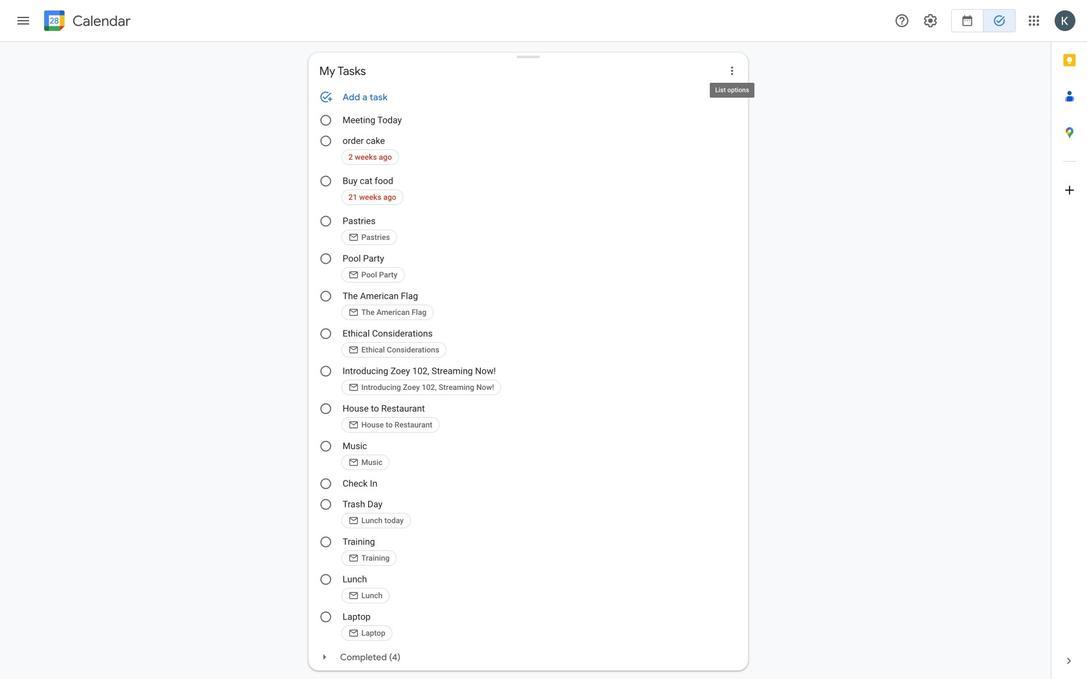 Task type: locate. For each thing, give the bounding box(es) containing it.
calendar element
[[41, 8, 131, 36]]

heading
[[70, 13, 131, 29]]

tasks sidebar image
[[16, 13, 31, 28]]

tab list
[[1052, 42, 1088, 644]]



Task type: describe. For each thing, give the bounding box(es) containing it.
heading inside calendar element
[[70, 13, 131, 29]]

settings menu image
[[923, 13, 939, 28]]

support menu image
[[895, 13, 910, 28]]



Task type: vqa. For each thing, say whether or not it's contained in the screenshot.
Support Menu "icon"
yes



